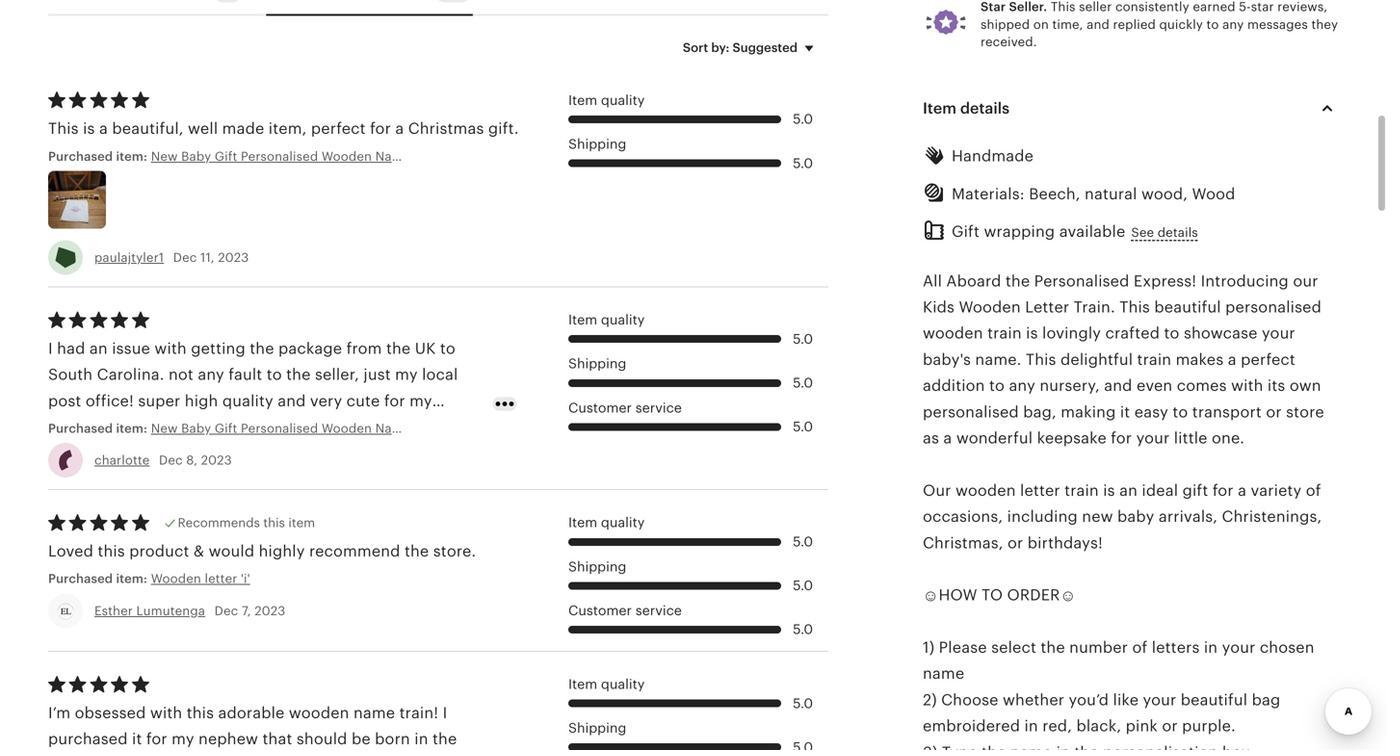 Task type: locate. For each thing, give the bounding box(es) containing it.
or inside the our wooden letter train is an ideal gift for a variety of occasions, including new baby arrivals, christenings, christmas, or birthdays!
[[1008, 535, 1024, 552]]

2 horizontal spatial any
[[1223, 17, 1245, 32]]

paulajtyler1
[[94, 251, 164, 265]]

and down seller
[[1087, 17, 1110, 32]]

2 horizontal spatial train
[[1138, 351, 1172, 369]]

or inside all aboard the personalised express! introducing our kids wooden letter train. this beautiful personalised wooden train is lovingly crafted to showcase your baby's name. this delightful train makes a perfect addition to any nursery, and even comes with its own personalised bag, making it easy to transport or store as a wonderful keepsake for your little one.
[[1267, 404, 1283, 421]]

4 item quality from the top
[[569, 677, 645, 692]]

beech,
[[1030, 185, 1081, 203]]

high
[[185, 393, 218, 410]]

the down package
[[286, 366, 311, 384]]

2 vertical spatial item:
[[116, 572, 147, 587]]

1 service from the top
[[636, 400, 682, 416]]

wooden
[[923, 325, 984, 342], [956, 482, 1017, 500]]

1 vertical spatial item:
[[116, 422, 147, 436]]

4 shipping from the top
[[569, 721, 627, 736]]

dec left 8,
[[159, 454, 183, 468]]

dec left 7,
[[215, 604, 238, 619]]

our
[[923, 482, 952, 500]]

easy
[[1135, 404, 1169, 421]]

your
[[1263, 325, 1296, 342], [1137, 430, 1170, 447], [1223, 640, 1256, 657], [1144, 692, 1177, 709]]

1 vertical spatial or
[[1008, 535, 1024, 552]]

and up it
[[1105, 377, 1133, 395]]

0 vertical spatial with
[[155, 340, 187, 358]]

my
[[395, 366, 418, 384], [410, 393, 432, 410]]

1 vertical spatial purchased item:
[[48, 422, 151, 436]]

the up 'letter'
[[1006, 273, 1031, 290]]

christmas,
[[923, 535, 1004, 552]]

cute
[[347, 393, 380, 410]]

1 vertical spatial of
[[1133, 640, 1148, 657]]

to up little
[[1173, 404, 1189, 421]]

0 horizontal spatial this
[[98, 543, 125, 561]]

customer service for esther lumutenga dec 7, 2023
[[569, 603, 682, 619]]

and inside this seller consistently earned 5-star reviews, shipped on time, and replied quickly to any messages they received.
[[1087, 17, 1110, 32]]

8 5.0 from the top
[[793, 622, 814, 638]]

letter up including
[[1021, 482, 1061, 500]]

red,
[[1043, 718, 1073, 736]]

0 vertical spatial purchased item:
[[48, 149, 151, 164]]

order☺️
[[1008, 587, 1077, 604]]

one.
[[1213, 430, 1245, 447]]

3 item quality from the top
[[569, 515, 645, 531]]

any up bag,
[[1010, 377, 1036, 395]]

1 horizontal spatial this
[[264, 516, 285, 531]]

item: up esther
[[116, 572, 147, 587]]

beautiful,
[[112, 120, 184, 138]]

as
[[923, 430, 940, 447]]

2 horizontal spatial or
[[1267, 404, 1283, 421]]

and inside all aboard the personalised express! introducing our kids wooden letter train. this beautiful personalised wooden train is lovingly crafted to showcase your baby's name. this delightful train makes a perfect addition to any nursery, and even comes with its own personalised bag, making it easy to transport or store as a wonderful keepsake for your little one.
[[1105, 377, 1133, 395]]

1 vertical spatial purchased
[[48, 422, 113, 436]]

this up paulajtyler1 added a photo of their purchase
[[48, 120, 79, 138]]

the right select
[[1041, 640, 1066, 657]]

fault
[[229, 366, 262, 384]]

1 vertical spatial dec
[[159, 454, 183, 468]]

is
[[83, 120, 95, 138], [1027, 325, 1039, 342], [1104, 482, 1116, 500]]

0 horizontal spatial any
[[198, 366, 224, 384]]

personalised down the introducing
[[1226, 299, 1322, 316]]

any down getting
[[198, 366, 224, 384]]

train up name.
[[988, 325, 1022, 342]]

an inside i had an issue with getting the package from the uk to south carolina. not any fault to the seller, just my local post office! super high quality and very cute for my nephew.
[[90, 340, 108, 358]]

wooden up lumutenga
[[151, 572, 201, 587]]

wooden inside all aboard the personalised express! introducing our kids wooden letter train. this beautiful personalised wooden train is lovingly crafted to showcase your baby's name. this delightful train makes a perfect addition to any nursery, and even comes with its own personalised bag, making it easy to transport or store as a wonderful keepsake for your little one.
[[923, 325, 984, 342]]

1 horizontal spatial with
[[1232, 377, 1264, 395]]

post
[[48, 393, 81, 410]]

0 horizontal spatial wooden
[[151, 572, 201, 587]]

sort by: suggested
[[683, 40, 798, 55]]

available
[[1060, 223, 1126, 241]]

quality inside i had an issue with getting the package from the uk to south carolina. not any fault to the seller, just my local post office! super high quality and very cute for my nephew.
[[223, 393, 274, 410]]

see details link
[[1132, 224, 1199, 242]]

0 horizontal spatial perfect
[[311, 120, 366, 138]]

my right just on the left of the page
[[395, 366, 418, 384]]

letter
[[1021, 482, 1061, 500], [205, 572, 238, 587]]

details up handmade
[[961, 100, 1010, 117]]

1 horizontal spatial perfect
[[1242, 351, 1296, 369]]

had
[[57, 340, 85, 358]]

perfect right item,
[[311, 120, 366, 138]]

and inside i had an issue with getting the package from the uk to south carolina. not any fault to the seller, just my local post office! super high quality and very cute for my nephew.
[[278, 393, 306, 410]]

4 5.0 from the top
[[793, 375, 814, 391]]

wooden up occasions,
[[956, 482, 1017, 500]]

1 horizontal spatial of
[[1307, 482, 1322, 500]]

wood
[[1193, 185, 1236, 203]]

this seller consistently earned 5-star reviews, shipped on time, and replied quickly to any messages they received.
[[981, 0, 1339, 49]]

item: down beautiful,
[[116, 149, 147, 164]]

☺️how to order☺️
[[923, 587, 1077, 604]]

1 shipping from the top
[[569, 136, 627, 152]]

any down 5-
[[1223, 17, 1245, 32]]

1 horizontal spatial in
[[1205, 640, 1219, 657]]

dec
[[173, 251, 197, 265], [159, 454, 183, 468], [215, 604, 238, 619]]

letters
[[1153, 640, 1200, 657]]

any inside all aboard the personalised express! introducing our kids wooden letter train. this beautiful personalised wooden train is lovingly crafted to showcase your baby's name. this delightful train makes a perfect addition to any nursery, and even comes with its own personalised bag, making it easy to transport or store as a wonderful keepsake for your little one.
[[1010, 377, 1036, 395]]

beautiful
[[1155, 299, 1222, 316], [1181, 692, 1248, 709]]

0 vertical spatial wooden
[[959, 299, 1021, 316]]

5-
[[1240, 0, 1252, 14]]

this right loved
[[98, 543, 125, 561]]

2 customer service from the top
[[569, 603, 682, 619]]

item,
[[269, 120, 307, 138]]

0 vertical spatial item:
[[116, 149, 147, 164]]

this
[[1051, 0, 1076, 14], [48, 120, 79, 138], [1120, 299, 1151, 316], [1026, 351, 1057, 369]]

1 vertical spatial wooden
[[956, 482, 1017, 500]]

of left letters
[[1133, 640, 1148, 657]]

1 vertical spatial is
[[1027, 325, 1039, 342]]

for inside the our wooden letter train is an ideal gift for a variety of occasions, including new baby arrivals, christenings, christmas, or birthdays!
[[1213, 482, 1234, 500]]

the left store.
[[405, 543, 429, 561]]

2 customer from the top
[[569, 603, 632, 619]]

1 horizontal spatial or
[[1163, 718, 1179, 736]]

2 shipping from the top
[[569, 356, 627, 372]]

with up not
[[155, 340, 187, 358]]

0 vertical spatial service
[[636, 400, 682, 416]]

our
[[1294, 273, 1319, 290]]

1 vertical spatial 2023
[[201, 454, 232, 468]]

2023 for paulajtyler1 dec 11, 2023
[[218, 251, 249, 265]]

0 vertical spatial an
[[90, 340, 108, 358]]

for down it
[[1112, 430, 1133, 447]]

tab list
[[48, 0, 829, 16]]

0 horizontal spatial letter
[[205, 572, 238, 587]]

beautiful inside all aboard the personalised express! introducing our kids wooden letter train. this beautiful personalised wooden train is lovingly crafted to showcase your baby's name. this delightful train makes a perfect addition to any nursery, and even comes with its own personalised bag, making it easy to transport or store as a wonderful keepsake for your little one.
[[1155, 299, 1222, 316]]

purchased
[[48, 149, 113, 164], [48, 422, 113, 436], [48, 572, 113, 587]]

train inside the our wooden letter train is an ideal gift for a variety of occasions, including new baby arrivals, christenings, christmas, or birthdays!
[[1065, 482, 1100, 500]]

new
[[1083, 508, 1114, 526]]

0 horizontal spatial of
[[1133, 640, 1148, 657]]

1 vertical spatial details
[[1158, 226, 1199, 240]]

1 horizontal spatial wooden
[[959, 299, 1021, 316]]

0 vertical spatial letter
[[1021, 482, 1061, 500]]

quality
[[601, 92, 645, 108], [601, 312, 645, 328], [223, 393, 274, 410], [601, 515, 645, 531], [601, 677, 645, 692]]

2 vertical spatial purchased
[[48, 572, 113, 587]]

service for charlotte dec 8, 2023
[[636, 400, 682, 416]]

issue
[[112, 340, 150, 358]]

letter left 'i'
[[205, 572, 238, 587]]

including
[[1008, 508, 1078, 526]]

charlotte dec 8, 2023
[[94, 454, 232, 468]]

2 vertical spatial is
[[1104, 482, 1116, 500]]

an right had
[[90, 340, 108, 358]]

our wooden letter train is an ideal gift for a variety of occasions, including new baby arrivals, christenings, christmas, or birthdays!
[[923, 482, 1323, 552]]

details right see on the right of page
[[1158, 226, 1199, 240]]

natural
[[1085, 185, 1138, 203]]

2)
[[923, 692, 938, 709]]

1 horizontal spatial is
[[1027, 325, 1039, 342]]

2 item: from the top
[[116, 422, 147, 436]]

2 service from the top
[[636, 603, 682, 619]]

train up new
[[1065, 482, 1100, 500]]

1 vertical spatial customer service
[[569, 603, 682, 619]]

1 vertical spatial beautiful
[[1181, 692, 1248, 709]]

1 item: from the top
[[116, 149, 147, 164]]

in right letters
[[1205, 640, 1219, 657]]

seller
[[1080, 0, 1113, 14]]

your up the its
[[1263, 325, 1296, 342]]

7 5.0 from the top
[[793, 578, 814, 594]]

1) please select the number of letters in your chosen name 2) choose whether you'd like your beautiful bag embroidered in red, black, pink or purple.
[[923, 640, 1315, 736]]

1 customer service from the top
[[569, 400, 682, 416]]

1 vertical spatial an
[[1120, 482, 1138, 500]]

1 vertical spatial customer
[[569, 603, 632, 619]]

purchased item:
[[48, 149, 151, 164], [48, 422, 151, 436]]

1 vertical spatial in
[[1025, 718, 1039, 736]]

service
[[636, 400, 682, 416], [636, 603, 682, 619]]

christenings,
[[1223, 508, 1323, 526]]

1 purchased from the top
[[48, 149, 113, 164]]

of right variety
[[1307, 482, 1322, 500]]

beautiful down express!
[[1155, 299, 1222, 316]]

1 customer from the top
[[569, 400, 632, 416]]

messages
[[1248, 17, 1309, 32]]

dec left 11,
[[173, 251, 197, 265]]

paulajtyler1 added a photo of their purchase image
[[48, 171, 106, 229]]

0 horizontal spatial or
[[1008, 535, 1024, 552]]

details inside "gift wrapping available see details"
[[1158, 226, 1199, 240]]

5 5.0 from the top
[[793, 419, 814, 435]]

and
[[1087, 17, 1110, 32], [1105, 377, 1133, 395], [278, 393, 306, 410]]

2023 right 8,
[[201, 454, 232, 468]]

like
[[1114, 692, 1139, 709]]

purchased item: up paulajtyler1 added a photo of their purchase
[[48, 149, 151, 164]]

to down earned
[[1207, 17, 1220, 32]]

purchased item: down the office!
[[48, 422, 151, 436]]

train up even
[[1138, 351, 1172, 369]]

personalised
[[1226, 299, 1322, 316], [923, 404, 1020, 421]]

0 vertical spatial this
[[264, 516, 285, 531]]

1 vertical spatial service
[[636, 603, 682, 619]]

2 vertical spatial dec
[[215, 604, 238, 619]]

purchased down post
[[48, 422, 113, 436]]

0 vertical spatial customer
[[569, 400, 632, 416]]

its
[[1268, 377, 1286, 395]]

makes
[[1176, 351, 1224, 369]]

0 vertical spatial in
[[1205, 640, 1219, 657]]

or down including
[[1008, 535, 1024, 552]]

0 horizontal spatial an
[[90, 340, 108, 358]]

1 vertical spatial personalised
[[923, 404, 1020, 421]]

this up the time,
[[1051, 0, 1076, 14]]

is up new
[[1104, 482, 1116, 500]]

occasions,
[[923, 508, 1004, 526]]

2 vertical spatial train
[[1065, 482, 1100, 500]]

i had an issue with getting the package from the uk to south carolina. not any fault to the seller, just my local post office! super high quality and very cute for my nephew.
[[48, 340, 458, 436]]

1 purchased item: from the top
[[48, 149, 151, 164]]

wooden down aboard
[[959, 299, 1021, 316]]

item: up 'charlotte' link on the bottom left of page
[[116, 422, 147, 436]]

wooden letter 'i' link
[[151, 571, 411, 588]]

i
[[48, 340, 53, 358]]

0 vertical spatial of
[[1307, 482, 1322, 500]]

personalised down addition
[[923, 404, 1020, 421]]

0 horizontal spatial details
[[961, 100, 1010, 117]]

0 vertical spatial perfect
[[311, 120, 366, 138]]

0 vertical spatial wooden
[[923, 325, 984, 342]]

they
[[1312, 17, 1339, 32]]

just
[[364, 366, 391, 384]]

1 vertical spatial this
[[98, 543, 125, 561]]

1 vertical spatial with
[[1232, 377, 1264, 395]]

recommend
[[309, 543, 401, 561]]

1 horizontal spatial train
[[1065, 482, 1100, 500]]

for down just on the left of the page
[[384, 393, 406, 410]]

my down local
[[410, 393, 432, 410]]

whether
[[1003, 692, 1065, 709]]

a left variety
[[1239, 482, 1247, 500]]

0 vertical spatial is
[[83, 120, 95, 138]]

is down 'letter'
[[1027, 325, 1039, 342]]

customer
[[569, 400, 632, 416], [569, 603, 632, 619]]

1 horizontal spatial any
[[1010, 377, 1036, 395]]

kids
[[923, 299, 955, 316]]

2 vertical spatial or
[[1163, 718, 1179, 736]]

gift wrapping available see details
[[952, 223, 1199, 241]]

or right 'pink' at right
[[1163, 718, 1179, 736]]

1 horizontal spatial letter
[[1021, 482, 1061, 500]]

wooden up baby's
[[923, 325, 984, 342]]

name
[[923, 666, 965, 683]]

0 horizontal spatial with
[[155, 340, 187, 358]]

shipping
[[569, 136, 627, 152], [569, 356, 627, 372], [569, 559, 627, 575], [569, 721, 627, 736]]

1 horizontal spatial personalised
[[1226, 299, 1322, 316]]

2 purchased item: from the top
[[48, 422, 151, 436]]

an up the baby
[[1120, 482, 1138, 500]]

making
[[1061, 404, 1117, 421]]

in left red,
[[1025, 718, 1039, 736]]

black,
[[1077, 718, 1122, 736]]

0 vertical spatial purchased
[[48, 149, 113, 164]]

the left uk
[[386, 340, 411, 358]]

3 5.0 from the top
[[793, 331, 814, 347]]

handmade
[[952, 148, 1034, 165]]

purchased up paulajtyler1 added a photo of their purchase
[[48, 149, 113, 164]]

this left item
[[264, 516, 285, 531]]

5.0
[[793, 111, 814, 127], [793, 155, 814, 171], [793, 331, 814, 347], [793, 375, 814, 391], [793, 419, 814, 435], [793, 534, 814, 550], [793, 578, 814, 594], [793, 622, 814, 638], [793, 696, 814, 712]]

lovingly
[[1043, 325, 1102, 342]]

1 horizontal spatial an
[[1120, 482, 1138, 500]]

an
[[90, 340, 108, 358], [1120, 482, 1138, 500]]

item details
[[923, 100, 1010, 117]]

any inside this seller consistently earned 5-star reviews, shipped on time, and replied quickly to any messages they received.
[[1223, 17, 1245, 32]]

1 5.0 from the top
[[793, 111, 814, 127]]

3 purchased from the top
[[48, 572, 113, 587]]

with left the its
[[1232, 377, 1264, 395]]

2023
[[218, 251, 249, 265], [201, 454, 232, 468], [255, 604, 286, 619]]

or down the its
[[1267, 404, 1283, 421]]

2 vertical spatial 2023
[[255, 604, 286, 619]]

2 horizontal spatial is
[[1104, 482, 1116, 500]]

letter inside the our wooden letter train is an ideal gift for a variety of occasions, including new baby arrivals, christenings, christmas, or birthdays!
[[1021, 482, 1061, 500]]

0 horizontal spatial train
[[988, 325, 1022, 342]]

1 horizontal spatial details
[[1158, 226, 1199, 240]]

for inside i had an issue with getting the package from the uk to south carolina. not any fault to the seller, just my local post office! super high quality and very cute for my nephew.
[[384, 393, 406, 410]]

customer service for charlotte dec 8, 2023
[[569, 400, 682, 416]]

the inside all aboard the personalised express! introducing our kids wooden letter train. this beautiful personalised wooden train is lovingly crafted to showcase your baby's name. this delightful train makes a perfect addition to any nursery, and even comes with its own personalised bag, making it easy to transport or store as a wonderful keepsake for your little one.
[[1006, 273, 1031, 290]]

purple.
[[1183, 718, 1236, 736]]

2023 right 11,
[[218, 251, 249, 265]]

item:
[[116, 149, 147, 164], [116, 422, 147, 436], [116, 572, 147, 587]]

customer for charlotte dec 8, 2023
[[569, 400, 632, 416]]

is left beautiful,
[[83, 120, 95, 138]]

beautiful up purple.
[[1181, 692, 1248, 709]]

and left very
[[278, 393, 306, 410]]

0 vertical spatial or
[[1267, 404, 1283, 421]]

esther lumutenga dec 7, 2023
[[94, 604, 286, 619]]

to inside this seller consistently earned 5-star reviews, shipped on time, and replied quickly to any messages they received.
[[1207, 17, 1220, 32]]

baby's
[[923, 351, 972, 369]]

perfect up the its
[[1242, 351, 1296, 369]]

dec for 8,
[[159, 454, 183, 468]]

name.
[[976, 351, 1022, 369]]

1 vertical spatial perfect
[[1242, 351, 1296, 369]]

purchased down loved
[[48, 572, 113, 587]]

item
[[289, 516, 315, 531]]

0 vertical spatial details
[[961, 100, 1010, 117]]

for inside all aboard the personalised express! introducing our kids wooden letter train. this beautiful personalised wooden train is lovingly crafted to showcase your baby's name. this delightful train makes a perfect addition to any nursery, and even comes with its own personalised bag, making it easy to transport or store as a wonderful keepsake for your little one.
[[1112, 430, 1133, 447]]

with inside i had an issue with getting the package from the uk to south carolina. not any fault to the seller, just my local post office! super high quality and very cute for my nephew.
[[155, 340, 187, 358]]

for right gift
[[1213, 482, 1234, 500]]

0 vertical spatial 2023
[[218, 251, 249, 265]]

your down easy at bottom
[[1137, 430, 1170, 447]]

0 vertical spatial dec
[[173, 251, 197, 265]]

0 vertical spatial beautiful
[[1155, 299, 1222, 316]]

gift
[[952, 223, 980, 241]]

2 5.0 from the top
[[793, 155, 814, 171]]

0 vertical spatial customer service
[[569, 400, 682, 416]]

2023 right 7,
[[255, 604, 286, 619]]

this for recommends
[[264, 516, 285, 531]]



Task type: describe. For each thing, give the bounding box(es) containing it.
0 vertical spatial personalised
[[1226, 299, 1322, 316]]

of inside the our wooden letter train is an ideal gift for a variety of occasions, including new baby arrivals, christenings, christmas, or birthdays!
[[1307, 482, 1322, 500]]

earned
[[1194, 0, 1236, 14]]

is inside the our wooden letter train is an ideal gift for a variety of occasions, including new baby arrivals, christenings, christmas, or birthdays!
[[1104, 482, 1116, 500]]

letter
[[1026, 299, 1070, 316]]

arrivals,
[[1159, 508, 1218, 526]]

chosen
[[1261, 640, 1315, 657]]

to up makes
[[1165, 325, 1180, 342]]

comes
[[1178, 377, 1228, 395]]

pink
[[1126, 718, 1159, 736]]

a down showcase
[[1229, 351, 1237, 369]]

is inside all aboard the personalised express! introducing our kids wooden letter train. this beautiful personalised wooden train is lovingly crafted to showcase your baby's name. this delightful train makes a perfect addition to any nursery, and even comes with its own personalised bag, making it easy to transport or store as a wonderful keepsake for your little one.
[[1027, 325, 1039, 342]]

0 vertical spatial my
[[395, 366, 418, 384]]

would
[[209, 543, 255, 561]]

variety
[[1252, 482, 1303, 500]]

esther lumutenga link
[[94, 604, 205, 619]]

'i'
[[241, 572, 250, 587]]

baby
[[1118, 508, 1155, 526]]

embroidered
[[923, 718, 1021, 736]]

to right fault
[[267, 366, 282, 384]]

on
[[1034, 17, 1050, 32]]

introducing
[[1202, 273, 1290, 290]]

0 horizontal spatial is
[[83, 120, 95, 138]]

crafted
[[1106, 325, 1161, 342]]

office!
[[86, 393, 134, 410]]

loved
[[48, 543, 94, 561]]

by:
[[712, 40, 730, 55]]

any inside i had an issue with getting the package from the uk to south carolina. not any fault to the seller, just my local post office! super high quality and very cute for my nephew.
[[198, 366, 224, 384]]

time,
[[1053, 17, 1084, 32]]

2023 for charlotte dec 8, 2023
[[201, 454, 232, 468]]

store
[[1287, 404, 1325, 421]]

1 vertical spatial letter
[[205, 572, 238, 587]]

wooden inside the our wooden letter train is an ideal gift for a variety of occasions, including new baby arrivals, christenings, christmas, or birthdays!
[[956, 482, 1017, 500]]

suggested
[[733, 40, 798, 55]]

your left chosen
[[1223, 640, 1256, 657]]

see
[[1132, 226, 1155, 240]]

1 vertical spatial my
[[410, 393, 432, 410]]

the inside the 1) please select the number of letters in your chosen name 2) choose whether you'd like your beautiful bag embroidered in red, black, pink or purple.
[[1041, 640, 1066, 657]]

2 purchased from the top
[[48, 422, 113, 436]]

aboard
[[947, 273, 1002, 290]]

wood,
[[1142, 185, 1189, 203]]

addition
[[923, 377, 986, 395]]

of inside the 1) please select the number of letters in your chosen name 2) choose whether you'd like your beautiful bag embroidered in red, black, pink or purple.
[[1133, 640, 1148, 657]]

this inside this seller consistently earned 5-star reviews, shipped on time, and replied quickly to any messages they received.
[[1051, 0, 1076, 14]]

personalised
[[1035, 273, 1130, 290]]

received.
[[981, 35, 1038, 49]]

shipped
[[981, 17, 1030, 32]]

bag
[[1253, 692, 1281, 709]]

or inside the 1) please select the number of letters in your chosen name 2) choose whether you'd like your beautiful bag embroidered in red, black, pink or purple.
[[1163, 718, 1179, 736]]

esther
[[94, 604, 133, 619]]

6 5.0 from the top
[[793, 534, 814, 550]]

0 horizontal spatial in
[[1025, 718, 1039, 736]]

3 shipping from the top
[[569, 559, 627, 575]]

beautiful inside the 1) please select the number of letters in your chosen name 2) choose whether you'd like your beautiful bag embroidered in red, black, pink or purple.
[[1181, 692, 1248, 709]]

uk
[[415, 340, 436, 358]]

1 vertical spatial train
[[1138, 351, 1172, 369]]

wooden inside all aboard the personalised express! introducing our kids wooden letter train. this beautiful personalised wooden train is lovingly crafted to showcase your baby's name. this delightful train makes a perfect addition to any nursery, and even comes with its own personalised bag, making it easy to transport or store as a wonderful keepsake for your little one.
[[959, 299, 1021, 316]]

0 vertical spatial train
[[988, 325, 1022, 342]]

materials: beech, natural wood, wood
[[952, 185, 1236, 203]]

made
[[222, 120, 264, 138]]

a right "as"
[[944, 430, 953, 447]]

south
[[48, 366, 93, 384]]

details inside item details dropdown button
[[961, 100, 1010, 117]]

package
[[279, 340, 342, 358]]

not
[[169, 366, 194, 384]]

birthdays!
[[1028, 535, 1104, 552]]

service for esther lumutenga dec 7, 2023
[[636, 603, 682, 619]]

customer for esther lumutenga dec 7, 2023
[[569, 603, 632, 619]]

little
[[1175, 430, 1208, 447]]

2 item quality from the top
[[569, 312, 645, 328]]

paulajtyler1 dec 11, 2023
[[94, 251, 249, 265]]

dec for 11,
[[173, 251, 197, 265]]

consistently
[[1116, 0, 1190, 14]]

paulajtyler1 link
[[94, 251, 164, 265]]

this up nursery,
[[1026, 351, 1057, 369]]

all aboard the personalised express! introducing our kids wooden letter train. this beautiful personalised wooden train is lovingly crafted to showcase your baby's name. this delightful train makes a perfect addition to any nursery, and even comes with its own personalised bag, making it easy to transport or store as a wonderful keepsake for your little one.
[[923, 273, 1325, 447]]

number
[[1070, 640, 1129, 657]]

store.
[[433, 543, 476, 561]]

lumutenga
[[136, 604, 205, 619]]

all
[[923, 273, 943, 290]]

from
[[347, 340, 382, 358]]

showcase
[[1185, 325, 1258, 342]]

9 5.0 from the top
[[793, 696, 814, 712]]

gift
[[1183, 482, 1209, 500]]

perfect inside all aboard the personalised express! introducing our kids wooden letter train. this beautiful personalised wooden train is lovingly crafted to showcase your baby's name. this delightful train makes a perfect addition to any nursery, and even comes with its own personalised bag, making it easy to transport or store as a wonderful keepsake for your little one.
[[1242, 351, 1296, 369]]

very
[[310, 393, 342, 410]]

sort
[[683, 40, 709, 55]]

your up 'pink' at right
[[1144, 692, 1177, 709]]

quickly
[[1160, 17, 1204, 32]]

keepsake
[[1038, 430, 1107, 447]]

carolina.
[[97, 366, 164, 384]]

this for loved
[[98, 543, 125, 561]]

recommends this item
[[178, 516, 315, 531]]

a left beautiful,
[[99, 120, 108, 138]]

a left christmas
[[395, 120, 404, 138]]

purchased item: wooden letter 'i'
[[48, 572, 250, 587]]

highly
[[259, 543, 305, 561]]

0 horizontal spatial personalised
[[923, 404, 1020, 421]]

to down name.
[[990, 377, 1005, 395]]

for left christmas
[[370, 120, 391, 138]]

well
[[188, 120, 218, 138]]

item details button
[[906, 86, 1357, 132]]

1 item quality from the top
[[569, 92, 645, 108]]

seller,
[[315, 366, 360, 384]]

with inside all aboard the personalised express! introducing our kids wooden letter train. this beautiful personalised wooden train is lovingly crafted to showcase your baby's name. this delightful train makes a perfect addition to any nursery, and even comes with its own personalised bag, making it easy to transport or store as a wonderful keepsake for your little one.
[[1232, 377, 1264, 395]]

item inside dropdown button
[[923, 100, 957, 117]]

delightful
[[1061, 351, 1134, 369]]

an inside the our wooden letter train is an ideal gift for a variety of occasions, including new baby arrivals, christenings, christmas, or birthdays!
[[1120, 482, 1138, 500]]

3 item: from the top
[[116, 572, 147, 587]]

it
[[1121, 404, 1131, 421]]

1 vertical spatial wooden
[[151, 572, 201, 587]]

the up fault
[[250, 340, 274, 358]]

to right uk
[[440, 340, 456, 358]]

this up "crafted"
[[1120, 299, 1151, 316]]

&
[[194, 543, 205, 561]]

a inside the our wooden letter train is an ideal gift for a variety of occasions, including new baby arrivals, christenings, christmas, or birthdays!
[[1239, 482, 1247, 500]]

super
[[138, 393, 181, 410]]

bag,
[[1024, 404, 1057, 421]]

to
[[982, 587, 1004, 604]]

getting
[[191, 340, 246, 358]]

nephew.
[[48, 419, 112, 436]]

☺️how
[[923, 587, 978, 604]]



Task type: vqa. For each thing, say whether or not it's contained in the screenshot.
first 30.00 from left
no



